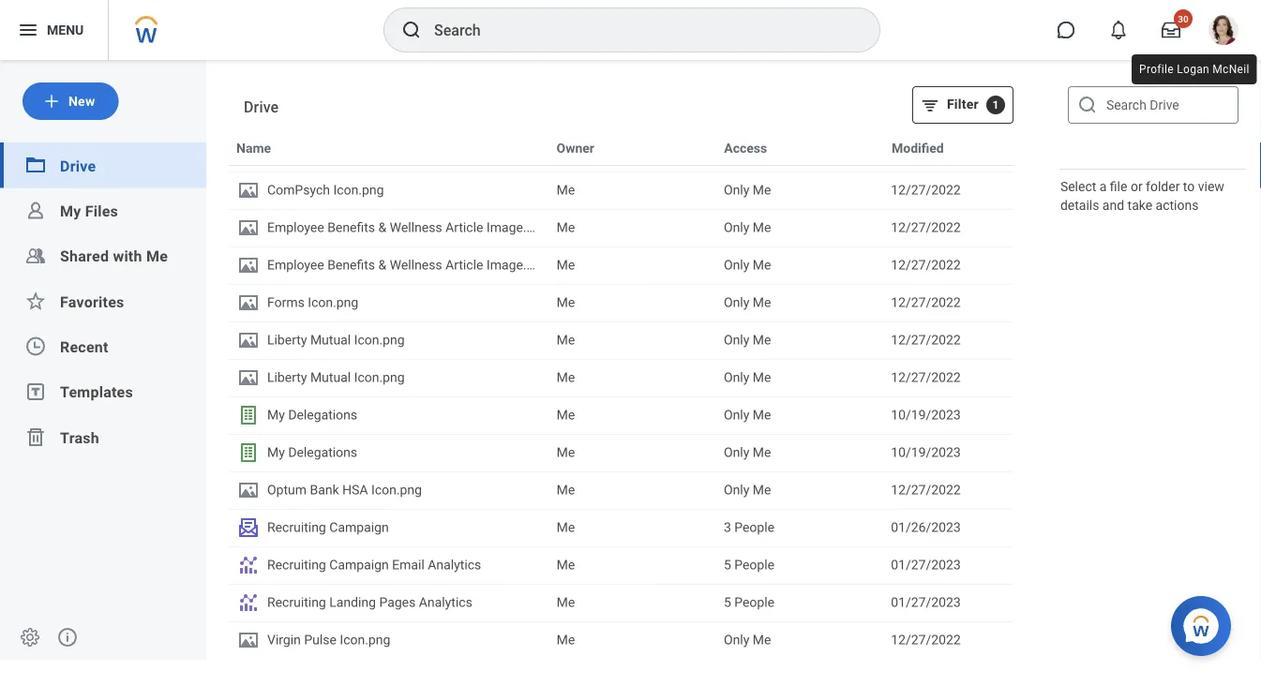 Task type: vqa. For each thing, say whether or not it's contained in the screenshot.
the 3 People link
yes



Task type: locate. For each thing, give the bounding box(es) containing it.
12/27/2022 for "row" containing virgin pulse icon.png's only me "link"
[[891, 632, 961, 648]]

1 liberty mutual icon.png from the top
[[267, 332, 405, 348]]

delegations right workbook image
[[288, 407, 357, 423]]

0 vertical spatial my delegations
[[267, 407, 357, 423]]

me cell for only me "link" related to sixth "row" from the bottom of the the item list region
[[549, 435, 716, 471]]

only me for 6th "row"
[[724, 332, 771, 348]]

12/27/2022 for only me "link" related to 4th "row" from the top
[[891, 257, 961, 273]]

item list region
[[206, 0, 1036, 660]]

only me for "row" containing compsych icon.png
[[724, 182, 771, 198]]

10 me cell from the top
[[549, 473, 716, 508]]

recruiting down the optum
[[267, 520, 326, 535]]

image.png for the employee benefits & wellness article image.png link corresponding to 12th "row" from the bottom of the the item list region
[[487, 220, 548, 235]]

employee benefits & wellness article image.png link up forms icon.png link
[[237, 254, 548, 277]]

me cell for only me "link" related to 4th "row" from the top
[[549, 248, 716, 283]]

&
[[378, 220, 386, 235], [378, 257, 386, 273]]

0 vertical spatial delegations
[[288, 407, 357, 423]]

1 horizontal spatial drive
[[244, 98, 279, 116]]

6 me cell from the top
[[549, 323, 716, 358]]

8 12/27/2022 from the top
[[891, 632, 961, 648]]

0 vertical spatial my
[[60, 202, 81, 220]]

0 vertical spatial campaign
[[329, 520, 389, 535]]

6 only me link from the top
[[724, 368, 876, 388]]

people
[[734, 520, 775, 535], [734, 557, 775, 573], [734, 595, 775, 610]]

only me link
[[724, 180, 876, 201], [724, 218, 876, 238], [724, 255, 876, 276], [724, 293, 876, 313], [724, 330, 876, 351], [724, 368, 876, 388], [724, 405, 876, 426], [724, 443, 876, 463], [724, 480, 876, 501], [724, 630, 876, 651]]

me cell
[[549, 135, 716, 171], [549, 173, 716, 208], [549, 210, 716, 246], [549, 248, 716, 283], [549, 285, 716, 321], [549, 323, 716, 358], [549, 360, 716, 396], [549, 398, 716, 433], [549, 435, 716, 471], [549, 473, 716, 508], [549, 510, 716, 546], [549, 548, 716, 583], [549, 585, 716, 621], [549, 623, 716, 658]]

analytics
[[428, 557, 481, 573], [419, 595, 472, 610]]

10/19/2023 for only me "link" related to sixth "row" from the bottom of the the item list region
[[891, 445, 961, 460]]

0 vertical spatial employee benefits & wellness article image.png link
[[237, 217, 548, 239]]

7 only me from the top
[[724, 407, 771, 423]]

1 me cell from the top
[[549, 135, 716, 171]]

mutual
[[310, 332, 351, 348], [310, 370, 351, 385]]

2 employee benefits & wellness article image.png link from the top
[[237, 254, 548, 277]]

0 vertical spatial 01/27/2023
[[891, 557, 961, 573]]

12 me cell from the top
[[549, 548, 716, 583]]

3 only from the top
[[724, 257, 749, 273]]

1 image.png from the top
[[487, 220, 548, 235]]

2 employee benefits & wellness article image.png from the top
[[267, 257, 548, 273]]

employee benefits & wellness article image.png up forms icon.png link
[[267, 257, 548, 273]]

0 vertical spatial liberty mutual icon.png link
[[237, 329, 542, 352]]

0 vertical spatial &
[[378, 220, 386, 235]]

5 people link
[[724, 555, 876, 576], [724, 593, 876, 613]]

0 vertical spatial employee benefits & wellness article image.png
[[267, 220, 548, 235]]

shared with me image
[[24, 245, 47, 267]]

1 mutual from the top
[[310, 332, 351, 348]]

liberty mutual icon.png
[[267, 332, 405, 348], [267, 370, 405, 385]]

4 me cell from the top
[[549, 248, 716, 283]]

1 & from the top
[[378, 220, 386, 235]]

0 vertical spatial mutual
[[310, 332, 351, 348]]

search image
[[400, 19, 423, 41], [1076, 94, 1099, 116]]

my files button
[[60, 202, 118, 220]]

me cell for only me "link" related to eighth "row" from the bottom
[[549, 360, 716, 396]]

2 5 from the top
[[724, 595, 731, 610]]

1 liberty mutual icon.png link from the top
[[237, 329, 542, 352]]

1 10/19/2023 from the top
[[891, 407, 961, 423]]

recent button
[[60, 338, 108, 356]]

recruiting campaign email analytics link
[[237, 554, 542, 577]]

benefits for 4th "row" from the top
[[327, 257, 375, 273]]

only for only me "link" related to 6th "row"
[[724, 332, 749, 348]]

0 vertical spatial 5
[[724, 557, 731, 573]]

wellness down compsych icon.png link
[[390, 220, 442, 235]]

only me link for 6th "row"
[[724, 330, 876, 351]]

me cell for "row" containing virgin pulse icon.png's only me "link"
[[549, 623, 716, 658]]

my delegations right workbook image
[[267, 407, 357, 423]]

1 only me link from the top
[[724, 180, 876, 201]]

my delegations up bank
[[267, 445, 357, 460]]

new button
[[23, 83, 119, 120]]

13 me cell from the top
[[549, 585, 716, 621]]

or
[[1131, 179, 1143, 194]]

9 me cell from the top
[[549, 435, 716, 471]]

drive inside the item list region
[[244, 98, 279, 116]]

1 vertical spatial wellness
[[390, 257, 442, 273]]

only me for 12th "row" from the bottom of the the item list region
[[724, 220, 771, 235]]

4 only from the top
[[724, 295, 749, 310]]

10 only from the top
[[724, 632, 749, 648]]

12/27/2022 for "row" containing compsych icon.png only me "link"
[[891, 182, 961, 198]]

campaign up landing
[[329, 557, 389, 573]]

me cell for 3 people link
[[549, 510, 716, 546]]

me inside row
[[557, 145, 575, 160]]

discovery board image for recruiting landing pages analytics
[[237, 592, 260, 614]]

employee down compsych
[[267, 220, 324, 235]]

image.png for the employee benefits & wellness article image.png link corresponding to 4th "row" from the top
[[487, 257, 548, 273]]

my
[[60, 202, 81, 220], [267, 407, 285, 423], [267, 445, 285, 460]]

1 liberty from the top
[[267, 332, 307, 348]]

2 01/27/2023 from the top
[[891, 595, 961, 610]]

recruiting campaign
[[267, 520, 389, 535]]

1 01/27/2023 from the top
[[891, 557, 961, 573]]

1 row from the top
[[229, 128, 1014, 166]]

5 people
[[724, 557, 775, 573], [724, 595, 775, 610]]

hsa
[[342, 482, 368, 498]]

11 me cell from the top
[[549, 510, 716, 546]]

me cell for only me "link" related to 6th "row"
[[549, 323, 716, 358]]

2 employee from the top
[[267, 257, 324, 273]]

1 vertical spatial &
[[378, 257, 386, 273]]

trash
[[60, 429, 99, 447]]

me
[[557, 145, 575, 160], [557, 182, 575, 198], [753, 182, 771, 198], [557, 220, 575, 235], [753, 220, 771, 235], [146, 248, 168, 265], [557, 257, 575, 273], [753, 257, 771, 273], [557, 295, 575, 310], [753, 295, 771, 310], [557, 332, 575, 348], [753, 332, 771, 348], [557, 370, 575, 385], [753, 370, 771, 385], [557, 407, 575, 423], [753, 407, 771, 423], [557, 445, 575, 460], [753, 445, 771, 460], [557, 482, 575, 498], [753, 482, 771, 498], [557, 520, 575, 535], [557, 557, 575, 573], [557, 595, 575, 610], [557, 632, 575, 648], [753, 632, 771, 648]]

5 for recruiting landing pages analytics
[[724, 595, 731, 610]]

1 vertical spatial drive
[[60, 157, 96, 175]]

1 vertical spatial liberty
[[267, 370, 307, 385]]

virgin pulse icon.png
[[267, 632, 390, 648]]

workbook image for sixth "row" from the bottom of the the item list region
[[237, 442, 260, 464]]

article for the employee benefits & wellness article image.png link corresponding to 4th "row" from the top
[[445, 257, 483, 273]]

1
[[992, 98, 999, 112]]

5 people for recruiting landing pages analytics
[[724, 595, 775, 610]]

plus image
[[42, 92, 61, 111]]

employee benefits & wellness article image.png down compsych icon.png link
[[267, 220, 548, 235]]

to
[[1183, 179, 1195, 194]]

1 employee benefits & wellness article image.png from the top
[[267, 220, 548, 235]]

filter
[[947, 97, 979, 112]]

me cell for only me "link" for 12th "row" from the bottom of the the item list region
[[549, 210, 716, 246]]

campaign
[[329, 520, 389, 535], [329, 557, 389, 573]]

image.png
[[487, 220, 548, 235], [487, 257, 548, 273]]

grid
[[229, 0, 1014, 659]]

3 only me link from the top
[[724, 255, 876, 276]]

1 benefits from the top
[[327, 220, 375, 235]]

discovery board image
[[237, 554, 260, 577], [237, 592, 260, 614], [237, 592, 260, 614]]

workbook image
[[237, 404, 260, 427]]

14 me cell from the top
[[549, 623, 716, 658]]

2 mutual from the top
[[310, 370, 351, 385]]

my delegations link for "me" cell corresponding to 7th "row" from the bottom of the the item list region only me "link"
[[237, 404, 542, 427]]

icon.png
[[333, 182, 384, 198], [308, 295, 358, 310], [354, 332, 405, 348], [354, 370, 405, 385], [371, 482, 422, 498], [340, 632, 390, 648]]

2 benefits from the top
[[327, 257, 375, 273]]

1 12/27/2022 from the top
[[891, 182, 961, 198]]

star image
[[24, 290, 47, 312]]

recruiting inside "link"
[[267, 520, 326, 535]]

1 vertical spatial 10/19/2023
[[891, 445, 961, 460]]

1 vertical spatial employee
[[267, 257, 324, 273]]

1 vertical spatial article
[[445, 257, 483, 273]]

0 vertical spatial 5 people
[[724, 557, 775, 573]]

select a file or folder to view details and take actions
[[1060, 179, 1224, 213]]

row containing optum bank hsa icon.png
[[229, 472, 1014, 509]]

workday assistant region
[[1171, 589, 1239, 656]]

my right workbook image
[[267, 407, 285, 423]]

11 row from the top
[[229, 509, 1014, 547]]

2 10/19/2023 from the top
[[891, 445, 961, 460]]

employee up forms
[[267, 257, 324, 273]]

9 only from the top
[[724, 482, 749, 498]]

drive right the folder open image
[[60, 157, 96, 175]]

5 people link for recruiting campaign email analytics
[[724, 555, 876, 576]]

1 vertical spatial people
[[734, 557, 775, 573]]

1 vertical spatial my delegations
[[267, 445, 357, 460]]

recruiting right discovery board icon
[[267, 557, 326, 573]]

8 me cell from the top
[[549, 398, 716, 433]]

wellness
[[390, 220, 442, 235], [390, 257, 442, 273]]

1 vertical spatial 5 people
[[724, 595, 775, 610]]

0 vertical spatial recruiting
[[267, 520, 326, 535]]

1 vertical spatial liberty mutual icon.png
[[267, 370, 405, 385]]

liberty mutual icon.png for second liberty mutual icon.png "link" from the top
[[267, 370, 405, 385]]

my delegations link
[[237, 404, 542, 427], [237, 442, 542, 464]]

5
[[724, 557, 731, 573], [724, 595, 731, 610]]

only me link for 4th "row" from the top
[[724, 255, 876, 276]]

1 vertical spatial campaign
[[329, 557, 389, 573]]

1 recruiting from the top
[[267, 520, 326, 535]]

virgin
[[267, 632, 301, 648]]

5 only me link from the top
[[724, 330, 876, 351]]

7 12/27/2022 from the top
[[891, 482, 961, 498]]

1 vertical spatial analytics
[[419, 595, 472, 610]]

notification template image
[[237, 517, 260, 539], [237, 517, 260, 539]]

1 vertical spatial employee benefits & wellness article image.png link
[[237, 254, 548, 277]]

0 horizontal spatial search image
[[400, 19, 423, 41]]

profile logan mcneil
[[1139, 63, 1250, 76]]

row containing recruiting landing pages analytics
[[229, 584, 1014, 622]]

1 employee benefits & wellness article image.png link from the top
[[237, 217, 548, 239]]

9 only me link from the top
[[724, 480, 876, 501]]

1 wellness from the top
[[390, 220, 442, 235]]

employee benefits & wellness article image.png link
[[237, 217, 548, 239], [237, 254, 548, 277]]

pulse
[[304, 632, 337, 648]]

1 vertical spatial delegations
[[288, 445, 357, 460]]

name
[[236, 140, 271, 156]]

benefits
[[327, 220, 375, 235], [327, 257, 375, 273]]

me cell for 7th "row" from the bottom of the the item list region only me "link"
[[549, 398, 716, 433]]

drive up name
[[244, 98, 279, 116]]

delegations for sixth "row" from the bottom of the the item list region
[[288, 445, 357, 460]]

employee
[[267, 220, 324, 235], [267, 257, 324, 273]]

0 vertical spatial employee
[[267, 220, 324, 235]]

only for only me "link" related to sixth "row" from the bottom of the the item list region
[[724, 445, 749, 460]]

0 vertical spatial 5 people link
[[724, 555, 876, 576]]

10/19/2023
[[891, 407, 961, 423], [891, 445, 961, 460]]

12/27/2022 for only me "link" for 12th "row" from the bottom of the the item list region
[[891, 220, 961, 235]]

Search Workday  search field
[[434, 9, 841, 51]]

6 12/27/2022 from the top
[[891, 370, 961, 385]]

only me
[[724, 182, 771, 198], [724, 220, 771, 235], [724, 257, 771, 273], [724, 295, 771, 310], [724, 332, 771, 348], [724, 370, 771, 385], [724, 407, 771, 423], [724, 445, 771, 460], [724, 482, 771, 498], [724, 632, 771, 648]]

5 12/27/2022 from the top
[[891, 332, 961, 348]]

liberty
[[267, 332, 307, 348], [267, 370, 307, 385]]

employee benefits & wellness article image.png link down compsych icon.png link
[[237, 217, 548, 239]]

0 vertical spatial my delegations link
[[237, 404, 542, 427]]

1 vertical spatial recruiting
[[267, 557, 326, 573]]

2 vertical spatial recruiting
[[267, 595, 326, 610]]

0 vertical spatial image.png
[[487, 220, 548, 235]]

0 vertical spatial drive
[[244, 98, 279, 116]]

7 only me link from the top
[[724, 405, 876, 426]]

12 row from the top
[[229, 547, 1014, 584]]

liberty mutual icon.png for 1st liberty mutual icon.png "link" from the top of the the item list region
[[267, 332, 405, 348]]

wellness up forms icon.png link
[[390, 257, 442, 273]]

folder open image
[[24, 154, 47, 176]]

email
[[392, 557, 425, 573]]

only me link for "row" containing compsych icon.png
[[724, 180, 876, 201]]

profile
[[1139, 63, 1174, 76]]

2 recruiting from the top
[[267, 557, 326, 573]]

only for "row" containing virgin pulse icon.png's only me "link"
[[724, 632, 749, 648]]

30
[[1178, 13, 1189, 24]]

campaign down hsa
[[329, 520, 389, 535]]

3 people link
[[724, 518, 876, 538]]

0 vertical spatial analytics
[[428, 557, 481, 573]]

analytics for recruiting campaign email analytics
[[428, 557, 481, 573]]

owner
[[556, 140, 594, 156]]

discovery board image for recruiting campaign email analytics
[[237, 554, 260, 577]]

7 me cell from the top
[[549, 360, 716, 396]]

2 row from the top
[[229, 172, 1014, 209]]

grid inside the item list region
[[229, 0, 1014, 659]]

9 only me from the top
[[724, 482, 771, 498]]

0 horizontal spatial drive
[[60, 157, 96, 175]]

my left files
[[60, 202, 81, 220]]

drive
[[244, 98, 279, 116], [60, 157, 96, 175]]

2 only from the top
[[724, 220, 749, 235]]

10 only me from the top
[[724, 632, 771, 648]]

only me for "row" containing forms icon.png
[[724, 295, 771, 310]]

benefits down compsych icon.png
[[327, 220, 375, 235]]

1 only from the top
[[724, 182, 749, 198]]

mcneil
[[1213, 63, 1250, 76]]

delegations for 7th "row" from the bottom of the the item list region
[[288, 407, 357, 423]]

row
[[229, 128, 1014, 166], [229, 172, 1014, 209], [229, 209, 1014, 247], [229, 247, 1014, 284], [229, 284, 1014, 322], [229, 322, 1014, 359], [229, 359, 1014, 397], [229, 397, 1014, 434], [229, 434, 1014, 472], [229, 472, 1014, 509], [229, 509, 1014, 547], [229, 547, 1014, 584], [229, 584, 1014, 622], [229, 622, 1014, 659]]

12/27/2022 for only me "link" related to "row" containing forms icon.png
[[891, 295, 961, 310]]

document image
[[237, 179, 260, 202], [237, 254, 260, 277], [237, 254, 260, 277], [237, 292, 260, 314], [237, 329, 260, 352], [237, 367, 260, 389], [237, 367, 260, 389], [237, 479, 260, 502], [237, 629, 260, 652]]

2 liberty from the top
[[267, 370, 307, 385]]

1 vertical spatial 5 people link
[[724, 593, 876, 613]]

recruiting up virgin
[[267, 595, 326, 610]]

article
[[445, 220, 483, 235], [445, 257, 483, 273]]

1 5 people link from the top
[[724, 555, 876, 576]]

row containing virgin pulse icon.png
[[229, 622, 1014, 659]]

workbook image
[[237, 404, 260, 427], [237, 442, 260, 464], [237, 442, 260, 464]]

1 campaign from the top
[[329, 520, 389, 535]]

1 vertical spatial image.png
[[487, 257, 548, 273]]

shared
[[60, 248, 109, 265]]

2 & from the top
[[378, 257, 386, 273]]

optum bank hsa icon.png link
[[237, 479, 542, 502]]

1 vertical spatial benefits
[[327, 257, 375, 273]]

1 horizontal spatial search image
[[1076, 94, 1099, 116]]

2 delegations from the top
[[288, 445, 357, 460]]

only me for sixth "row" from the bottom of the the item list region
[[724, 445, 771, 460]]

templates
[[60, 383, 133, 401]]

wellness for the employee benefits & wellness article image.png link corresponding to 4th "row" from the top
[[390, 257, 442, 273]]

3 only me from the top
[[724, 257, 771, 273]]

analytics right email
[[428, 557, 481, 573]]

0 vertical spatial liberty mutual icon.png
[[267, 332, 405, 348]]

recent
[[60, 338, 108, 356]]

my up the optum
[[267, 445, 285, 460]]

wellness for the employee benefits & wellness article image.png link corresponding to 12th "row" from the bottom of the the item list region
[[390, 220, 442, 235]]

shared with me button
[[60, 248, 168, 265]]

landing
[[329, 595, 376, 610]]

delegations
[[288, 407, 357, 423], [288, 445, 357, 460]]

4 only me link from the top
[[724, 293, 876, 313]]

liberty mutual icon.png link
[[237, 329, 542, 352], [237, 367, 542, 389]]

benefits for 12th "row" from the bottom of the the item list region
[[327, 220, 375, 235]]

10 row from the top
[[229, 472, 1014, 509]]

1 vertical spatial liberty mutual icon.png link
[[237, 367, 542, 389]]

article for the employee benefits & wellness article image.png link corresponding to 12th "row" from the bottom of the the item list region
[[445, 220, 483, 235]]

0 vertical spatial wellness
[[390, 220, 442, 235]]

01/27/2023
[[891, 557, 961, 573], [891, 595, 961, 610]]

2 vertical spatial people
[[734, 595, 775, 610]]

0 vertical spatial liberty
[[267, 332, 307, 348]]

optum
[[267, 482, 307, 498]]

take
[[1128, 197, 1152, 213]]

2 liberty mutual icon.png link from the top
[[237, 367, 542, 389]]

2 5 people link from the top
[[724, 593, 876, 613]]

2 cell from the left
[[716, 135, 883, 171]]

only me link for sixth "row" from the bottom of the the item list region
[[724, 443, 876, 463]]

1 people from the top
[[734, 520, 775, 535]]

6 only me from the top
[[724, 370, 771, 385]]

delegations up bank
[[288, 445, 357, 460]]

article down compsych icon.png link
[[445, 220, 483, 235]]

& up forms icon.png link
[[378, 257, 386, 273]]

3 12/27/2022 from the top
[[891, 257, 961, 273]]

0 vertical spatial article
[[445, 220, 483, 235]]

0 vertical spatial 10/19/2023
[[891, 407, 961, 423]]

only me for "row" containing optum bank hsa icon.png
[[724, 482, 771, 498]]

2 vertical spatial my
[[267, 445, 285, 460]]

1 vertical spatial employee benefits & wellness article image.png
[[267, 257, 548, 273]]

employee benefits & wellness article image.png
[[267, 220, 548, 235], [267, 257, 548, 273]]

forms
[[267, 295, 305, 310]]

only
[[724, 182, 749, 198], [724, 220, 749, 235], [724, 257, 749, 273], [724, 295, 749, 310], [724, 332, 749, 348], [724, 370, 749, 385], [724, 407, 749, 423], [724, 445, 749, 460], [724, 482, 749, 498], [724, 632, 749, 648]]

1 my delegations link from the top
[[237, 404, 542, 427]]

5 only from the top
[[724, 332, 749, 348]]

cell
[[230, 135, 549, 171], [716, 135, 883, 171], [883, 135, 1013, 171]]

analytics right the pages
[[419, 595, 472, 610]]

only me for eighth "row" from the bottom
[[724, 370, 771, 385]]

info image
[[56, 626, 79, 649]]

0 vertical spatial benefits
[[327, 220, 375, 235]]

5 row from the top
[[229, 284, 1014, 322]]

8 only from the top
[[724, 445, 749, 460]]

2 image.png from the top
[[487, 257, 548, 273]]

only for only me "link" related to 4th "row" from the top
[[724, 257, 749, 273]]

0 vertical spatial people
[[734, 520, 775, 535]]

3 me cell from the top
[[549, 210, 716, 246]]

1 employee from the top
[[267, 220, 324, 235]]

1 vertical spatial my
[[267, 407, 285, 423]]

my for 7th "row" from the bottom of the the item list region
[[267, 407, 285, 423]]

campaign inside "link"
[[329, 520, 389, 535]]

trash button
[[60, 429, 99, 447]]

01/27/2023 for recruiting campaign email analytics
[[891, 557, 961, 573]]

forms icon.png
[[267, 295, 358, 310]]

me cell for only me "link" related to "row" containing forms icon.png
[[549, 285, 716, 321]]

2 12/27/2022 from the top
[[891, 220, 961, 235]]

row containing name
[[229, 128, 1014, 166]]

grid containing name
[[229, 0, 1014, 659]]

recruiting landing pages analytics link
[[237, 592, 542, 614]]

benefits up forms icon.png link
[[327, 257, 375, 273]]

3
[[724, 520, 731, 535]]

5 me cell from the top
[[549, 285, 716, 321]]

13 row from the top
[[229, 584, 1014, 622]]

4 12/27/2022 from the top
[[891, 295, 961, 310]]

7 only from the top
[[724, 407, 749, 423]]

1 only me from the top
[[724, 182, 771, 198]]

recruiting
[[267, 520, 326, 535], [267, 557, 326, 573], [267, 595, 326, 610]]

10 only me link from the top
[[724, 630, 876, 651]]

& down compsych icon.png link
[[378, 220, 386, 235]]

article up forms icon.png link
[[445, 257, 483, 273]]

1 vertical spatial 01/27/2023
[[891, 595, 961, 610]]

1 vertical spatial mutual
[[310, 370, 351, 385]]

my delegations link for "me" cell related to only me "link" related to sixth "row" from the bottom of the the item list region
[[237, 442, 542, 464]]

only for only me "link" related to "row" containing forms icon.png
[[724, 295, 749, 310]]

document image
[[237, 179, 260, 202], [237, 217, 260, 239], [237, 217, 260, 239], [237, 292, 260, 314], [237, 329, 260, 352], [237, 479, 260, 502], [237, 629, 260, 652]]

compsych icon.png
[[267, 182, 384, 198]]

8 only me link from the top
[[724, 443, 876, 463]]

2 campaign from the top
[[329, 557, 389, 573]]

2 me cell from the top
[[549, 173, 716, 208]]

my delegations
[[267, 407, 357, 423], [267, 445, 357, 460]]

1 vertical spatial my delegations link
[[237, 442, 542, 464]]

2 article from the top
[[445, 257, 483, 273]]

drive button
[[60, 157, 96, 175]]

a
[[1100, 179, 1107, 194]]

8 row from the top
[[229, 397, 1014, 434]]

3 people from the top
[[734, 595, 775, 610]]

me cell for "row" containing optum bank hsa icon.png's only me "link"
[[549, 473, 716, 508]]

3 recruiting from the top
[[267, 595, 326, 610]]

2 wellness from the top
[[390, 257, 442, 273]]

me row
[[229, 134, 1014, 172]]

1 vertical spatial 5
[[724, 595, 731, 610]]

6 only from the top
[[724, 370, 749, 385]]



Task type: describe. For each thing, give the bounding box(es) containing it.
user image
[[24, 199, 47, 222]]

only for "row" containing compsych icon.png only me "link"
[[724, 182, 749, 198]]

row containing compsych icon.png
[[229, 172, 1014, 209]]

liberty for 1st liberty mutual icon.png "link" from the top of the the item list region
[[267, 332, 307, 348]]

compsych icon.png link
[[237, 179, 542, 202]]

& for 12th "row" from the bottom of the the item list region
[[378, 220, 386, 235]]

only me link for "row" containing virgin pulse icon.png
[[724, 630, 876, 651]]

view
[[1198, 179, 1224, 194]]

justify image
[[17, 19, 39, 41]]

mutual for second liberty mutual icon.png "link" from the top
[[310, 370, 351, 385]]

4 row from the top
[[229, 247, 1014, 284]]

people inside 3 people link
[[734, 520, 775, 535]]

trash image
[[24, 426, 47, 448]]

only for "row" containing optum bank hsa icon.png's only me "link"
[[724, 482, 749, 498]]

logan
[[1177, 63, 1210, 76]]

only for only me "link" related to eighth "row" from the bottom
[[724, 370, 749, 385]]

12/27/2022 for only me "link" related to 6th "row"
[[891, 332, 961, 348]]

row containing recruiting campaign email analytics
[[229, 547, 1014, 584]]

inbox large image
[[1162, 21, 1180, 39]]

me cell inside me row
[[549, 135, 716, 171]]

row containing recruiting campaign
[[229, 509, 1014, 547]]

pages
[[379, 595, 416, 610]]

only me link for eighth "row" from the bottom
[[724, 368, 876, 388]]

5 people for recruiting campaign email analytics
[[724, 557, 775, 573]]

modified
[[892, 140, 944, 156]]

12/27/2022 for only me "link" related to eighth "row" from the bottom
[[891, 370, 961, 385]]

only me link for "row" containing optum bank hsa icon.png
[[724, 480, 876, 501]]

campaign for recruiting campaign
[[329, 520, 389, 535]]

1 cell from the left
[[230, 135, 549, 171]]

with
[[113, 248, 142, 265]]

only me link for "row" containing forms icon.png
[[724, 293, 876, 313]]

mutual for 1st liberty mutual icon.png "link" from the top of the the item list region
[[310, 332, 351, 348]]

favorites button
[[60, 293, 124, 311]]

menu button
[[0, 0, 108, 60]]

5 people link for recruiting landing pages analytics
[[724, 593, 876, 613]]

people for pages
[[734, 595, 775, 610]]

5 for recruiting campaign email analytics
[[724, 557, 731, 573]]

campaign for recruiting campaign email analytics
[[329, 557, 389, 573]]

10/19/2023 for 7th "row" from the bottom of the the item list region only me "link"
[[891, 407, 961, 423]]

file
[[1110, 179, 1127, 194]]

12/27/2022 for "row" containing optum bank hsa icon.png's only me "link"
[[891, 482, 961, 498]]

only me link for 12th "row" from the bottom of the the item list region
[[724, 218, 876, 238]]

1 my delegations from the top
[[267, 407, 357, 423]]

3 row from the top
[[229, 209, 1014, 247]]

row containing forms icon.png
[[229, 284, 1014, 322]]

analytics for recruiting landing pages analytics
[[419, 595, 472, 610]]

actions
[[1156, 197, 1199, 213]]

01/26/2023
[[891, 520, 961, 535]]

my files
[[60, 202, 118, 220]]

employee benefits & wellness article image.png for the employee benefits & wellness article image.png link corresponding to 12th "row" from the bottom of the the item list region
[[267, 220, 548, 235]]

7 row from the top
[[229, 359, 1014, 397]]

me cell for "row" containing compsych icon.png only me "link"
[[549, 173, 716, 208]]

2 my delegations from the top
[[267, 445, 357, 460]]

optum bank hsa icon.png
[[267, 482, 422, 498]]

liberty for second liberty mutual icon.png "link" from the top
[[267, 370, 307, 385]]

recruiting for recruiting campaign
[[267, 520, 326, 535]]

employee benefits & wellness article image.png link for 12th "row" from the bottom of the the item list region
[[237, 217, 548, 239]]

folder
[[1146, 179, 1180, 194]]

recruiting campaign email analytics
[[267, 557, 481, 573]]

employee for the employee benefits & wellness article image.png link corresponding to 4th "row" from the top
[[267, 257, 324, 273]]

employee benefits & wellness article image.png for the employee benefits & wellness article image.png link corresponding to 4th "row" from the top
[[267, 257, 548, 273]]

my for sixth "row" from the bottom of the the item list region
[[267, 445, 285, 460]]

menu
[[47, 22, 84, 38]]

shared with me
[[60, 248, 168, 265]]

01/27/2023 for recruiting landing pages analytics
[[891, 595, 961, 610]]

9 row from the top
[[229, 434, 1014, 472]]

only me for 4th "row" from the top
[[724, 257, 771, 273]]

only me link for 7th "row" from the bottom of the the item list region
[[724, 405, 876, 426]]

6 row from the top
[[229, 322, 1014, 359]]

discovery board image
[[237, 554, 260, 577]]

forms icon.png link
[[237, 292, 542, 314]]

favorites
[[60, 293, 124, 311]]

only me for "row" containing virgin pulse icon.png
[[724, 632, 771, 648]]

files
[[85, 202, 118, 220]]

new
[[68, 94, 95, 109]]

recruiting for recruiting landing pages analytics
[[267, 595, 326, 610]]

notifications large image
[[1109, 21, 1128, 39]]

virgin pulse icon.png link
[[237, 629, 542, 652]]

templates button
[[60, 383, 133, 401]]

bank
[[310, 482, 339, 498]]

only for 7th "row" from the bottom of the the item list region only me "link"
[[724, 407, 749, 423]]

gear image
[[19, 626, 41, 649]]

profile logan mcneil image
[[1209, 15, 1239, 49]]

details
[[1060, 197, 1099, 213]]

people for email
[[734, 557, 775, 573]]

workbook image for 7th "row" from the bottom of the the item list region
[[237, 404, 260, 427]]

profile logan mcneil tooltip
[[1128, 51, 1261, 88]]

filter image
[[921, 96, 939, 114]]

search drive field
[[1068, 86, 1239, 124]]

compsych
[[267, 182, 330, 198]]

1 vertical spatial search image
[[1076, 94, 1099, 116]]

only for only me "link" for 12th "row" from the bottom of the the item list region
[[724, 220, 749, 235]]

& for 4th "row" from the top
[[378, 257, 386, 273]]

and
[[1102, 197, 1124, 213]]

recruiting campaign link
[[237, 517, 542, 539]]

recruiting landing pages analytics
[[267, 595, 472, 610]]

0 vertical spatial search image
[[400, 19, 423, 41]]

3 cell from the left
[[883, 135, 1013, 171]]

only me for 7th "row" from the bottom of the the item list region
[[724, 407, 771, 423]]

employee for the employee benefits & wellness article image.png link corresponding to 12th "row" from the bottom of the the item list region
[[267, 220, 324, 235]]

30 button
[[1150, 9, 1193, 51]]

access
[[724, 140, 767, 156]]

select
[[1060, 179, 1096, 194]]

employee benefits & wellness article image.png link for 4th "row" from the top
[[237, 254, 548, 277]]

clock image
[[24, 335, 47, 358]]

recruiting for recruiting campaign email analytics
[[267, 557, 326, 573]]

3 people
[[724, 520, 775, 535]]



